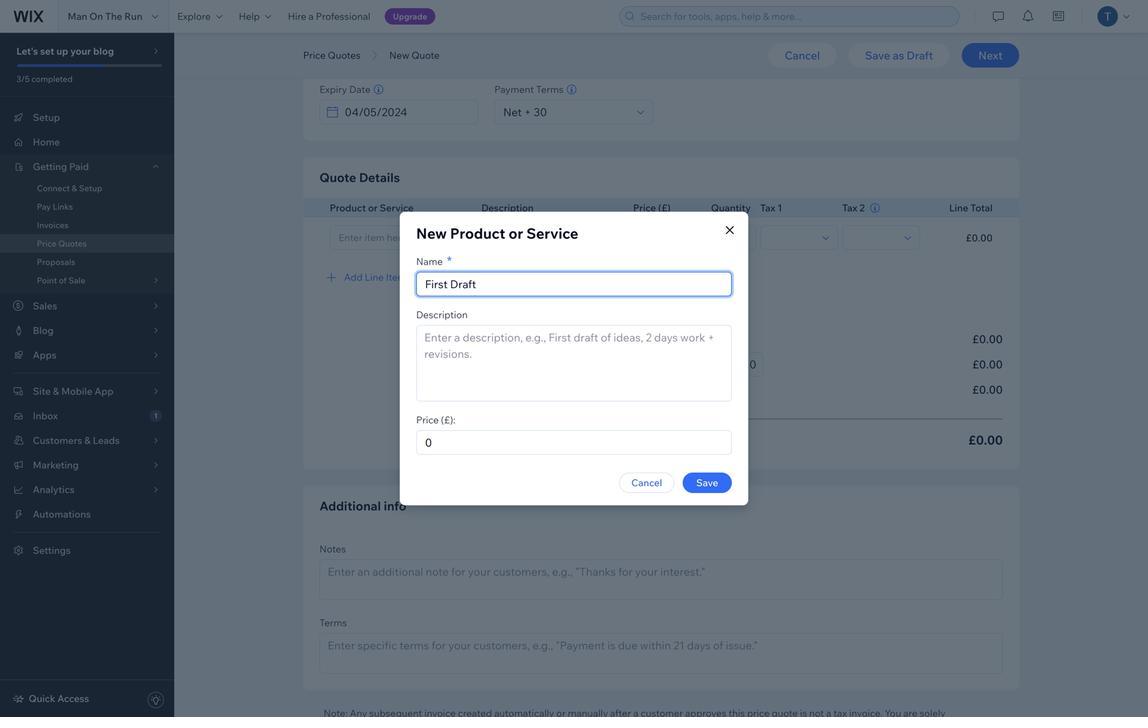 Task type: describe. For each thing, give the bounding box(es) containing it.
additional
[[319, 499, 381, 514]]

connect & setup
[[37, 183, 102, 193]]

3/5
[[16, 74, 30, 84]]

hire
[[288, 10, 306, 22]]

price left (£):
[[416, 414, 439, 426]]

item
[[386, 271, 406, 283]]

details
[[359, 170, 400, 185]]

notes
[[319, 543, 346, 555]]

pay
[[37, 202, 51, 212]]

on
[[89, 10, 103, 22]]

0 vertical spatial product
[[330, 202, 366, 214]]

line total
[[949, 202, 993, 214]]

0 horizontal spatial setup
[[33, 111, 60, 123]]

1 horizontal spatial line
[[949, 202, 968, 214]]

new
[[416, 224, 447, 243]]

new product or service
[[416, 224, 578, 243]]

quick
[[29, 693, 55, 705]]

invoices
[[37, 220, 69, 230]]

cancel button for save as draft
[[768, 43, 836, 68]]

getting
[[33, 161, 67, 173]]

edit customer button
[[364, 22, 457, 38]]

quick access button
[[12, 693, 89, 705]]

additional info
[[319, 499, 406, 514]]

pay links link
[[0, 197, 174, 216]]

automations link
[[0, 502, 174, 527]]

price (£):
[[416, 414, 455, 426]]

hire a professional link
[[280, 0, 379, 33]]

1 vertical spatial description
[[416, 309, 468, 321]]

upgrade
[[393, 11, 427, 22]]

&
[[72, 183, 77, 193]]

0 horizontal spatial total
[[669, 433, 698, 448]]

price quotes button
[[296, 45, 367, 66]]

0 vertical spatial or
[[368, 202, 378, 214]]

expiry date
[[319, 83, 370, 95]]

name *
[[416, 253, 452, 269]]

price quotes for price quotes button
[[303, 49, 361, 61]]

tax 1
[[760, 202, 782, 214]]

tax for tax 1
[[760, 202, 775, 214]]

Description text field
[[416, 325, 732, 402]]

2
[[860, 202, 865, 214]]

pay links
[[37, 202, 73, 212]]

*
[[447, 253, 452, 269]]

tax 2
[[842, 202, 865, 214]]

save for save as draft
[[865, 49, 890, 62]]

line inside button
[[365, 271, 384, 283]]

3/5 completed
[[16, 74, 73, 84]]

connect & setup link
[[0, 179, 174, 197]]

payment
[[494, 83, 534, 95]]

settings link
[[0, 538, 174, 563]]

name
[[416, 256, 443, 268]]

1 vertical spatial service
[[526, 224, 578, 243]]

save for save
[[696, 477, 718, 489]]

Name field
[[421, 273, 727, 296]]

price left (£)
[[633, 202, 656, 214]]

man
[[68, 10, 87, 22]]

the
[[105, 10, 122, 22]]

0 vertical spatial service
[[380, 202, 414, 214]]

add
[[344, 271, 363, 283]]

1 horizontal spatial or
[[509, 224, 523, 243]]

(£):
[[441, 414, 455, 426]]

price quotes link
[[0, 234, 174, 253]]

%
[[724, 358, 733, 371]]

payment terms
[[494, 83, 564, 95]]

Terms text field
[[319, 633, 1003, 674]]

tax for tax 2
[[842, 202, 857, 214]]

connect
[[37, 183, 70, 193]]

blog
[[93, 45, 114, 57]]

expiry
[[319, 83, 347, 95]]

paid
[[69, 161, 89, 173]]

quick access
[[29, 693, 89, 705]]

info
[[384, 499, 406, 514]]

0 vertical spatial description
[[481, 202, 534, 214]]

Search for tools, apps, help & more... field
[[636, 7, 955, 26]]

setup link
[[0, 105, 174, 130]]

quotes for price quotes button
[[328, 49, 361, 61]]

explore
[[177, 10, 211, 22]]

save as draft button
[[849, 43, 950, 68]]

quote
[[319, 170, 356, 185]]

next button
[[962, 43, 1019, 68]]



Task type: vqa. For each thing, say whether or not it's contained in the screenshot.
first Booking from the top
no



Task type: locate. For each thing, give the bounding box(es) containing it.
inbox
[[33, 410, 58, 422]]

service up enter item here field
[[380, 202, 414, 214]]

price quotes up proposals at left top
[[37, 238, 87, 249]]

total
[[971, 202, 993, 214], [669, 433, 698, 448]]

links
[[53, 202, 73, 212]]

1 horizontal spatial cancel
[[785, 49, 820, 62]]

save
[[865, 49, 890, 62], [696, 477, 718, 489]]

quantity
[[711, 202, 751, 214]]

1 horizontal spatial customer
[[407, 23, 457, 37]]

0 vertical spatial save
[[865, 49, 890, 62]]

0 horizontal spatial terms
[[319, 617, 347, 629]]

price inside sidebar element
[[37, 238, 57, 249]]

quote details
[[319, 170, 400, 185]]

hire a professional
[[288, 10, 370, 22]]

product or service
[[330, 202, 414, 214]]

0 horizontal spatial product
[[330, 202, 366, 214]]

Choose a contact field
[[324, 43, 633, 66]]

subtotal
[[669, 332, 713, 346]]

service up name field
[[526, 224, 578, 243]]

setup right the &
[[79, 183, 102, 193]]

0 vertical spatial cancel button
[[768, 43, 836, 68]]

0 horizontal spatial 1
[[154, 412, 158, 420]]

customer
[[319, 22, 364, 34], [407, 23, 457, 37]]

0 horizontal spatial save
[[696, 477, 718, 489]]

add line item button
[[303, 261, 1019, 294]]

cancel button down search for tools, apps, help & more... field
[[768, 43, 836, 68]]

upgrade button
[[385, 8, 435, 25]]

tax left 2
[[842, 202, 857, 214]]

proposals link
[[0, 253, 174, 271]]

product up *
[[450, 224, 505, 243]]

0 vertical spatial terms
[[536, 83, 564, 95]]

edit customer
[[384, 23, 457, 37]]

None number field
[[733, 353, 758, 376]]

0 horizontal spatial customer
[[319, 22, 364, 34]]

cancel for save
[[631, 477, 662, 489]]

customer inside the 'edit customer' button
[[407, 23, 457, 37]]

1 horizontal spatial total
[[971, 202, 993, 214]]

draft
[[907, 49, 933, 62]]

getting paid
[[33, 161, 89, 173]]

1 horizontal spatial cancel button
[[768, 43, 836, 68]]

your
[[70, 45, 91, 57]]

0 horizontal spatial tax
[[760, 202, 775, 214]]

edit
[[384, 23, 404, 37]]

1 vertical spatial cancel
[[631, 477, 662, 489]]

0 horizontal spatial description
[[416, 309, 468, 321]]

0 horizontal spatial service
[[380, 202, 414, 214]]

add line item
[[344, 271, 406, 283]]

save as draft
[[865, 49, 933, 62]]

0 horizontal spatial cancel button
[[619, 473, 674, 493]]

price quotes inside button
[[303, 49, 361, 61]]

or
[[368, 202, 378, 214], [509, 224, 523, 243]]

up
[[56, 45, 68, 57]]

getting paid button
[[0, 154, 174, 179]]

0 vertical spatial setup
[[33, 111, 60, 123]]

set
[[40, 45, 54, 57]]

1 horizontal spatial setup
[[79, 183, 102, 193]]

Enter item here field
[[335, 226, 458, 249]]

quotes up proposals link
[[58, 238, 87, 249]]

sidebar element
[[0, 33, 174, 718]]

help button
[[231, 0, 280, 33]]

help
[[239, 10, 260, 22]]

1 vertical spatial terms
[[319, 617, 347, 629]]

0 vertical spatial cancel
[[785, 49, 820, 62]]

completed
[[31, 74, 73, 84]]

price (£)
[[633, 202, 671, 214]]

1 vertical spatial total
[[669, 433, 698, 448]]

total price:
[[669, 433, 734, 448]]

1 tax from the left
[[842, 202, 857, 214]]

1 vertical spatial quotes
[[58, 238, 87, 249]]

1 vertical spatial or
[[509, 224, 523, 243]]

(£)
[[658, 202, 671, 214]]

quotes up expiry date
[[328, 49, 361, 61]]

Enter a description field
[[486, 226, 624, 249]]

1 vertical spatial save
[[696, 477, 718, 489]]

quotes inside price quotes button
[[328, 49, 361, 61]]

setup up home
[[33, 111, 60, 123]]

as
[[893, 49, 904, 62]]

save down the total price:
[[696, 477, 718, 489]]

price:
[[701, 433, 734, 448]]

description
[[481, 202, 534, 214], [416, 309, 468, 321]]

price inside button
[[303, 49, 326, 61]]

1 horizontal spatial description
[[481, 202, 534, 214]]

1 inside sidebar element
[[154, 412, 158, 420]]

let's set up your blog
[[16, 45, 114, 57]]

1 horizontal spatial 1
[[778, 202, 782, 214]]

cancel for save as draft
[[785, 49, 820, 62]]

Notes text field
[[319, 560, 1003, 601]]

professional
[[316, 10, 370, 22]]

None text field
[[716, 226, 751, 249]]

man on the run
[[68, 10, 142, 22]]

0 horizontal spatial or
[[368, 202, 378, 214]]

terms
[[536, 83, 564, 95], [319, 617, 347, 629]]

0 vertical spatial line
[[949, 202, 968, 214]]

1 horizontal spatial save
[[865, 49, 890, 62]]

1 horizontal spatial price quotes
[[303, 49, 361, 61]]

cancel button
[[768, 43, 836, 68], [619, 473, 674, 493]]

setup
[[33, 111, 60, 123], [79, 183, 102, 193]]

a
[[308, 10, 314, 22]]

settings
[[33, 545, 71, 557]]

next
[[978, 49, 1003, 62]]

£0.00
[[966, 232, 993, 244], [972, 332, 1003, 346], [972, 358, 1003, 371], [972, 383, 1003, 397], [968, 433, 1003, 448]]

price down invoices
[[37, 238, 57, 249]]

price quotes up expiry
[[303, 49, 361, 61]]

1 vertical spatial cancel button
[[619, 473, 674, 493]]

1 horizontal spatial product
[[450, 224, 505, 243]]

price quotes for price quotes link at the top of page
[[37, 238, 87, 249]]

price up expiry
[[303, 49, 326, 61]]

automations
[[33, 508, 91, 520]]

invoices link
[[0, 216, 174, 234]]

proposals
[[37, 257, 75, 267]]

tax right quantity
[[760, 202, 775, 214]]

cancel button for save
[[619, 473, 674, 493]]

let's
[[16, 45, 38, 57]]

Expiry Date field
[[341, 100, 473, 124]]

1 horizontal spatial tax
[[842, 202, 857, 214]]

2 tax from the left
[[760, 202, 775, 214]]

0 horizontal spatial quotes
[[58, 238, 87, 249]]

0 vertical spatial quotes
[[328, 49, 361, 61]]

1 horizontal spatial service
[[526, 224, 578, 243]]

1 vertical spatial line
[[365, 271, 384, 283]]

quotes for price quotes link at the top of page
[[58, 238, 87, 249]]

0 vertical spatial total
[[971, 202, 993, 214]]

price quotes inside sidebar element
[[37, 238, 87, 249]]

access
[[57, 693, 89, 705]]

date
[[349, 83, 370, 95]]

1 vertical spatial setup
[[79, 183, 102, 193]]

save left as
[[865, 49, 890, 62]]

customer down upgrade
[[407, 23, 457, 37]]

quotes inside price quotes link
[[58, 238, 87, 249]]

1 vertical spatial 1
[[154, 412, 158, 420]]

price
[[303, 49, 326, 61], [633, 202, 656, 214], [37, 238, 57, 249], [416, 414, 439, 426]]

1 vertical spatial product
[[450, 224, 505, 243]]

customer up price quotes button
[[319, 22, 364, 34]]

Payment Terms field
[[499, 100, 633, 124]]

0 horizontal spatial cancel
[[631, 477, 662, 489]]

description down *
[[416, 309, 468, 321]]

0 vertical spatial price quotes
[[303, 49, 361, 61]]

cancel down search for tools, apps, help & more... field
[[785, 49, 820, 62]]

service
[[380, 202, 414, 214], [526, 224, 578, 243]]

cancel button left 'save' button
[[619, 473, 674, 493]]

cancel left 'save' button
[[631, 477, 662, 489]]

product down quote
[[330, 202, 366, 214]]

1 horizontal spatial terms
[[536, 83, 564, 95]]

1 horizontal spatial quotes
[[328, 49, 361, 61]]

home link
[[0, 130, 174, 154]]

save button
[[683, 473, 732, 493]]

1
[[778, 202, 782, 214], [154, 412, 158, 420]]

run
[[124, 10, 142, 22]]

Price (£): text field
[[421, 431, 727, 454]]

0 horizontal spatial price quotes
[[37, 238, 87, 249]]

None field
[[765, 226, 818, 249], [847, 226, 900, 249], [765, 226, 818, 249], [847, 226, 900, 249]]

description up new product or service
[[481, 202, 534, 214]]

0 horizontal spatial line
[[365, 271, 384, 283]]

0 vertical spatial 1
[[778, 202, 782, 214]]

quotes
[[328, 49, 361, 61], [58, 238, 87, 249]]

1 vertical spatial price quotes
[[37, 238, 87, 249]]

tax
[[842, 202, 857, 214], [760, 202, 775, 214]]

home
[[33, 136, 60, 148]]



